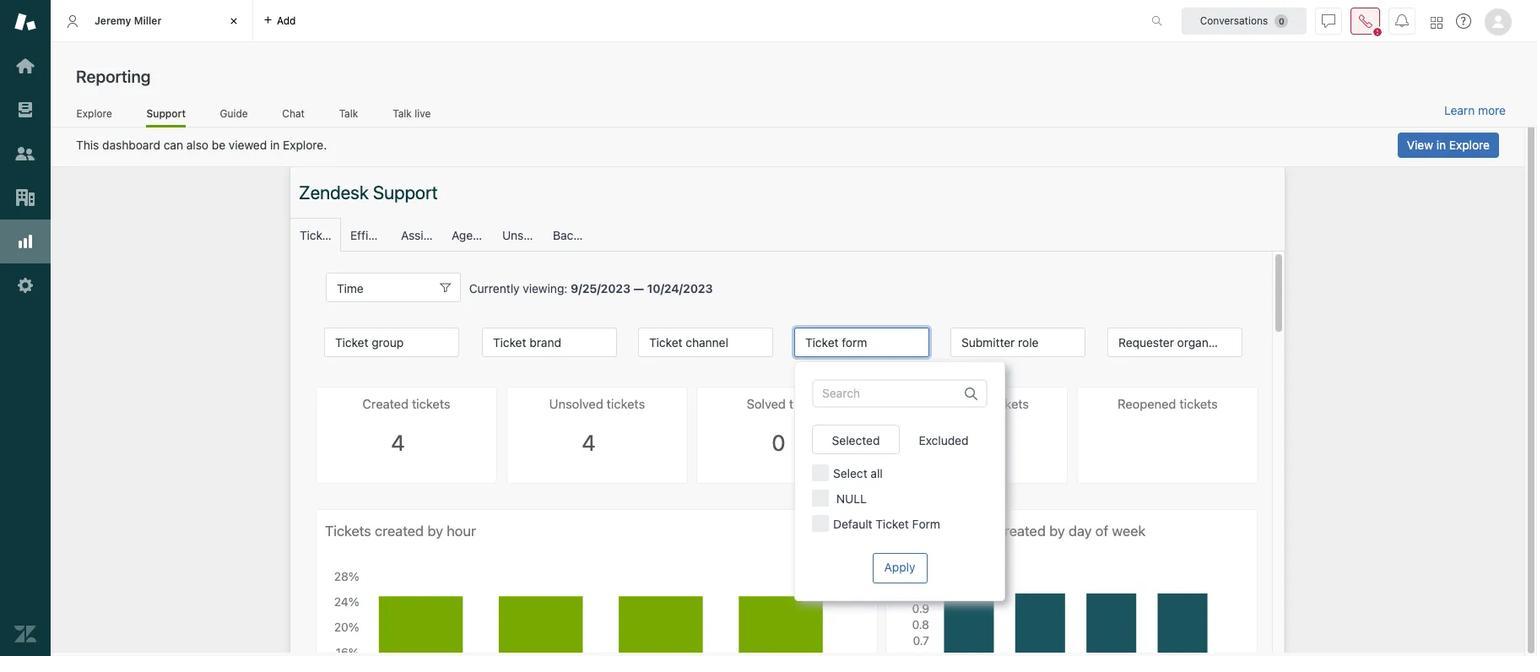 Task type: vqa. For each thing, say whether or not it's contained in the screenshot.
second in from left
yes



Task type: describe. For each thing, give the bounding box(es) containing it.
conversations button
[[1182, 7, 1307, 34]]

miller
[[134, 14, 162, 27]]

organizations image
[[14, 187, 36, 209]]

main element
[[0, 0, 51, 656]]

learn
[[1445, 103, 1476, 117]]

view in explore
[[1408, 138, 1491, 152]]

explore link
[[76, 107, 113, 125]]

view in explore button
[[1398, 133, 1500, 158]]

guide
[[220, 107, 248, 120]]

this
[[76, 138, 99, 152]]

reporting
[[76, 67, 151, 86]]

get help image
[[1457, 14, 1472, 29]]

live
[[415, 107, 431, 120]]

can
[[164, 138, 183, 152]]

get started image
[[14, 55, 36, 77]]

explore.
[[283, 138, 327, 152]]

conversations
[[1201, 14, 1269, 27]]

notifications image
[[1396, 14, 1410, 27]]

jeremy miller tab
[[51, 0, 253, 42]]

reporting image
[[14, 231, 36, 253]]

1 in from the left
[[270, 138, 280, 152]]

more
[[1479, 103, 1507, 117]]

also
[[186, 138, 209, 152]]

support link
[[146, 107, 186, 128]]

zendesk image
[[14, 623, 36, 645]]

add button
[[253, 0, 306, 41]]

viewed
[[229, 138, 267, 152]]

explore inside button
[[1450, 138, 1491, 152]]

jeremy miller
[[95, 14, 162, 27]]

guide link
[[220, 107, 248, 125]]

talk live link
[[392, 107, 432, 125]]

chat
[[282, 107, 305, 120]]

tabs tab list
[[51, 0, 1134, 42]]

jeremy
[[95, 14, 131, 27]]

views image
[[14, 99, 36, 121]]



Task type: locate. For each thing, give the bounding box(es) containing it.
1 vertical spatial explore
[[1450, 138, 1491, 152]]

talk
[[339, 107, 358, 120], [393, 107, 412, 120]]

explore down learn more 'link'
[[1450, 138, 1491, 152]]

in inside button
[[1437, 138, 1447, 152]]

admin image
[[14, 274, 36, 296]]

in right viewed
[[270, 138, 280, 152]]

1 horizontal spatial in
[[1437, 138, 1447, 152]]

1 talk from the left
[[339, 107, 358, 120]]

1 horizontal spatial explore
[[1450, 138, 1491, 152]]

in right view
[[1437, 138, 1447, 152]]

view
[[1408, 138, 1434, 152]]

learn more link
[[1445, 103, 1507, 118]]

close image
[[225, 13, 242, 30]]

dashboard
[[102, 138, 160, 152]]

be
[[212, 138, 226, 152]]

add
[[277, 14, 296, 27]]

button displays agent's chat status as invisible. image
[[1323, 14, 1336, 27]]

talk live
[[393, 107, 431, 120]]

talk left live
[[393, 107, 412, 120]]

0 horizontal spatial explore
[[77, 107, 112, 120]]

0 vertical spatial explore
[[77, 107, 112, 120]]

customers image
[[14, 143, 36, 165]]

explore
[[77, 107, 112, 120], [1450, 138, 1491, 152]]

1 horizontal spatial talk
[[393, 107, 412, 120]]

chat link
[[282, 107, 305, 125]]

this dashboard can also be viewed in explore.
[[76, 138, 327, 152]]

2 in from the left
[[1437, 138, 1447, 152]]

talk link
[[339, 107, 359, 125]]

in
[[270, 138, 280, 152], [1437, 138, 1447, 152]]

support
[[146, 107, 186, 120]]

talk right chat
[[339, 107, 358, 120]]

talk for talk
[[339, 107, 358, 120]]

0 horizontal spatial in
[[270, 138, 280, 152]]

2 talk from the left
[[393, 107, 412, 120]]

learn more
[[1445, 103, 1507, 117]]

talk for talk live
[[393, 107, 412, 120]]

zendesk products image
[[1432, 16, 1443, 28]]

0 horizontal spatial talk
[[339, 107, 358, 120]]

zendesk support image
[[14, 11, 36, 33]]

explore up 'this'
[[77, 107, 112, 120]]



